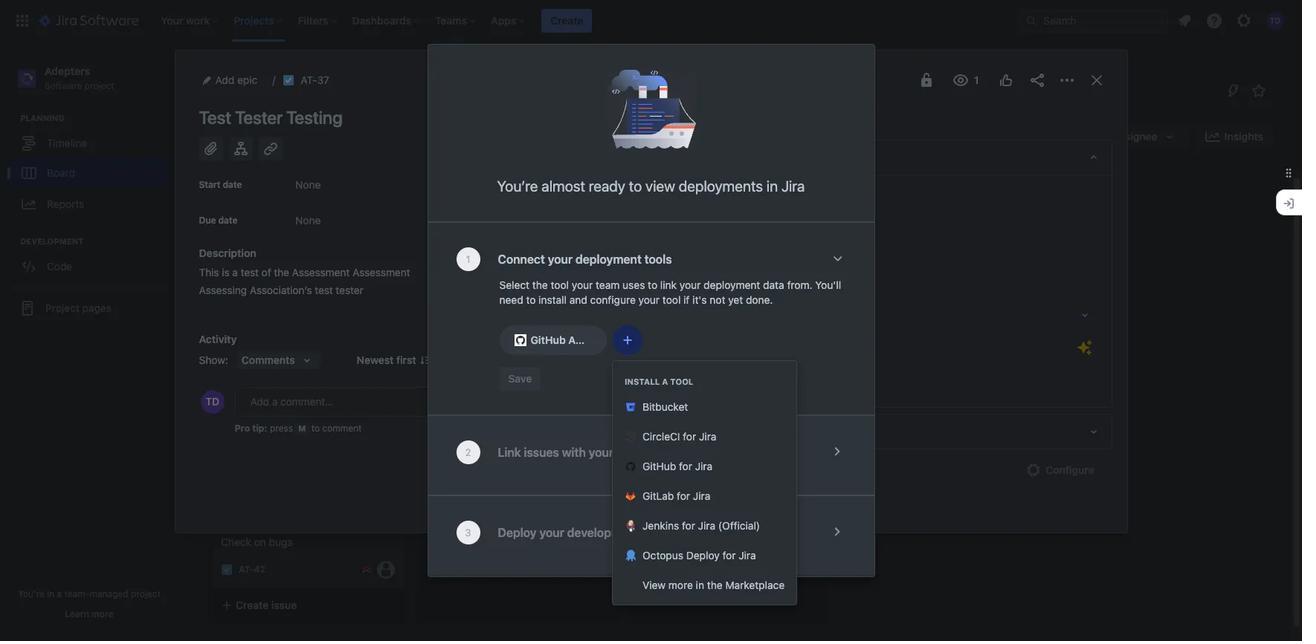 Task type: describe. For each thing, give the bounding box(es) containing it.
all
[[709, 484, 720, 497]]

expand/collapse image for connect your deployment tools
[[828, 250, 846, 268]]

project pages link
[[6, 294, 173, 324]]

1 vertical spatial work
[[643, 526, 670, 540]]

yet
[[728, 293, 743, 306]]

first
[[396, 354, 416, 367]]

group by
[[1055, 132, 1098, 141]]

start date
[[199, 179, 242, 190]]

adepters software project
[[45, 65, 114, 91]]

gitlab for jira button
[[613, 482, 796, 512]]

adepters inside adepters software project
[[45, 65, 90, 77]]

a inside description this is a test of the assessment assessment assessing association's test tester
[[232, 266, 238, 279]]

link
[[498, 446, 521, 459]]

connect your deployment tools
[[498, 253, 672, 266]]

5
[[242, 257, 248, 269]]

it's
[[692, 293, 707, 306]]

douglas
[[276, 220, 315, 233]]

create banner
[[0, 0, 1302, 42]]

board
[[47, 166, 75, 179]]

your up 5:02
[[589, 446, 614, 459]]

need
[[499, 293, 523, 306]]

2
[[465, 447, 471, 458]]

1 assignee: tariq douglas image from the top
[[587, 282, 605, 300]]

your right connect
[[548, 253, 573, 266]]

by
[[1087, 132, 1098, 141]]

this
[[199, 266, 219, 279]]

gitlab for jira
[[642, 490, 710, 503]]

you'll
[[815, 279, 841, 291]]

rule
[[586, 426, 605, 437]]

expand/collapse image for link issues with your development work
[[828, 443, 846, 461]]

0 vertical spatial pm
[[618, 463, 631, 474]]

date for start date
[[223, 179, 242, 190]]

create issue for on
[[236, 599, 297, 612]]

bitbucket image
[[625, 402, 637, 413]]

github actions button
[[499, 325, 606, 355]]

tariq douglas
[[250, 220, 315, 233]]

created may 11, 2023 at 5:02 pm september 22, 2023 at 1:53 pm
[[492, 463, 664, 491]]

primary element
[[9, 0, 1019, 41]]

jira for jenkins for jira (official)
[[698, 520, 715, 532]]

test tester testing inside "dialog"
[[199, 107, 342, 128]]

jenkins
[[642, 520, 679, 532]]

to
[[219, 187, 232, 199]]

bitbucket image
[[625, 402, 637, 413]]

add a child issue image
[[232, 140, 249, 158]]

test 8
[[431, 323, 458, 335]]

circleci
[[642, 431, 680, 443]]

47
[[464, 484, 475, 495]]

for for github
[[679, 460, 692, 473]]

install a tool
[[625, 377, 693, 387]]

1 vertical spatial 2023
[[595, 480, 617, 491]]

automations menu button icon image
[[1225, 81, 1243, 99]]

tariq douglas button
[[204, 211, 833, 241]]

create button
[[542, 9, 592, 32]]

pro
[[235, 423, 250, 434]]

rule executions
[[586, 426, 652, 437]]

done.
[[746, 293, 773, 306]]

profile image of tariq douglas image
[[200, 390, 224, 414]]

tester
[[336, 284, 363, 297]]

0 horizontal spatial a
[[57, 589, 62, 600]]

more for view
[[668, 579, 693, 592]]

test for test 6
[[431, 456, 449, 468]]

jenkins for jira (official) button
[[613, 512, 796, 541]]

executions
[[607, 426, 652, 437]]

the inside install a tool group
[[707, 579, 723, 592]]

create for test tester testing
[[236, 334, 269, 347]]

create issue button for check on bugs
[[212, 593, 405, 619]]

1 vertical spatial tester
[[454, 257, 484, 269]]

automation element
[[483, 414, 1112, 450]]

test 6
[[431, 456, 458, 468]]

releases
[[493, 342, 531, 353]]

bugs
[[269, 536, 293, 549]]

to right need
[[526, 293, 536, 306]]

test for test 5
[[221, 257, 239, 269]]

testing inside "dialog"
[[286, 107, 342, 128]]

september
[[531, 480, 577, 491]]

1 vertical spatial pm
[[651, 480, 664, 491]]

a inside install a tool group
[[662, 377, 668, 387]]

jira for gitlab for jira
[[693, 490, 710, 503]]

to do
[[219, 187, 248, 199]]

priority
[[493, 253, 524, 264]]

you're
[[18, 589, 45, 600]]

1 horizontal spatial test
[[431, 257, 451, 269]]

0 horizontal spatial deploy
[[498, 526, 537, 540]]

board link
[[7, 159, 171, 188]]

your down uses
[[638, 293, 660, 306]]

your up and
[[572, 279, 593, 291]]

1 vertical spatial issues
[[524, 446, 559, 459]]

github actions image
[[514, 334, 526, 346]]

your up the if
[[680, 279, 701, 291]]

issue for test 5
[[271, 334, 297, 347]]

1 vertical spatial test tester testing
[[431, 257, 521, 269]]

code link
[[7, 252, 171, 282]]

github actions
[[531, 334, 606, 346]]

at-42 link
[[239, 564, 265, 577]]

association's
[[250, 284, 312, 297]]

for inside octopus deploy for jira button
[[722, 550, 736, 562]]

adepters link
[[265, 59, 309, 77]]

view
[[645, 178, 675, 195]]

code
[[47, 260, 72, 273]]

1
[[466, 253, 470, 265]]

in
[[429, 187, 438, 199]]

no restrictions image
[[917, 71, 935, 89]]

0 horizontal spatial deployment
[[575, 253, 642, 266]]

for for circleci
[[683, 431, 696, 443]]

github for jira
[[642, 460, 713, 473]]

42
[[254, 565, 265, 576]]

0 horizontal spatial 2023
[[561, 463, 583, 474]]

learn more button
[[65, 609, 114, 621]]

due date
[[199, 215, 237, 226]]

view more in the marketplace link
[[613, 571, 796, 601]]

none up "douglas"
[[295, 178, 321, 191]]

search image
[[1025, 15, 1037, 26]]

connect a provider image
[[618, 331, 636, 349]]

development
[[493, 286, 549, 297]]

create inside button
[[551, 14, 583, 26]]

create issue for 5
[[236, 334, 297, 347]]

check
[[221, 536, 251, 549]]

unassigned 3 issues
[[223, 419, 325, 432]]

create for test 6
[[236, 599, 269, 612]]

at-42
[[239, 565, 265, 576]]

bitbucket link
[[613, 393, 796, 422]]

22,
[[579, 480, 593, 491]]

at- for 47
[[448, 484, 464, 495]]

in progress
[[429, 187, 489, 199]]

attach image
[[202, 140, 220, 158]]

at- for 37
[[301, 74, 317, 86]]

in progress element
[[429, 187, 501, 199]]

highest
[[646, 252, 683, 265]]

create issue button for test 5
[[212, 327, 405, 354]]

unassigned image for check on bugs
[[377, 561, 395, 579]]

(official)
[[718, 520, 760, 532]]

jenkins for jira (official)
[[642, 520, 760, 532]]

assessing
[[199, 284, 247, 297]]

0 horizontal spatial 3
[[286, 419, 292, 432]]

Add a comment… field
[[235, 387, 440, 417]]

adepters left 37
[[265, 62, 309, 74]]

0 horizontal spatial issues
[[295, 419, 325, 432]]

issues inside 'link'
[[752, 484, 783, 497]]

1 vertical spatial testing
[[486, 257, 521, 269]]



Task type: vqa. For each thing, say whether or not it's contained in the screenshot.
highest
yes



Task type: locate. For each thing, give the bounding box(es) containing it.
create issue down the 42
[[236, 599, 297, 612]]

gitlab
[[642, 490, 674, 503]]

more down managed
[[92, 609, 114, 620]]

a left 'team-' on the bottom
[[57, 589, 62, 600]]

1 horizontal spatial 2023
[[595, 480, 617, 491]]

3 expand/collapse image from the top
[[828, 524, 846, 542]]

tester left priority
[[454, 257, 484, 269]]

1 horizontal spatial assessment
[[352, 266, 410, 279]]

deployment inside "select the tool your team uses to link your deployment data from. you'll need to install and configure your tool if it's not yet done."
[[704, 279, 760, 291]]

at- for 42
[[239, 565, 254, 576]]

project right managed
[[131, 589, 161, 600]]

at- down check
[[239, 565, 254, 576]]

2 create issue from the top
[[236, 599, 297, 612]]

0 vertical spatial done
[[639, 187, 664, 199]]

2 horizontal spatial in
[[767, 178, 778, 195]]

for right jenkins
[[682, 520, 695, 532]]

tester up add a child issue icon
[[235, 107, 283, 128]]

1 horizontal spatial at
[[620, 480, 628, 491]]

1 horizontal spatial highest image
[[570, 285, 582, 297]]

close image
[[1088, 71, 1105, 89]]

0 vertical spatial development
[[616, 446, 689, 459]]

for inside gitlab for jira button
[[677, 490, 690, 503]]

assignee: tariq douglas image down the actions
[[587, 348, 605, 366]]

1 horizontal spatial the
[[532, 279, 548, 291]]

1 vertical spatial highest image
[[361, 564, 373, 576]]

for down (official)
[[722, 550, 736, 562]]

pages
[[82, 302, 111, 314]]

tool inside group
[[670, 377, 693, 387]]

data
[[763, 279, 784, 291]]

unassigned
[[223, 419, 280, 432]]

1 horizontal spatial issues
[[524, 446, 559, 459]]

reports
[[47, 198, 84, 210]]

0 vertical spatial task image
[[431, 484, 442, 496]]

task image
[[431, 484, 442, 496], [221, 564, 233, 576]]

reporter
[[493, 375, 530, 386]]

2 issue from the top
[[271, 599, 297, 612]]

1 vertical spatial create issue button
[[212, 593, 405, 619]]

test
[[199, 107, 231, 128], [431, 257, 451, 269]]

2 vertical spatial at-
[[239, 565, 254, 576]]

0 vertical spatial testing
[[286, 107, 342, 128]]

for inside jenkins for jira (official) button
[[682, 520, 695, 532]]

2 vertical spatial create
[[236, 599, 269, 612]]

0 horizontal spatial task image
[[221, 564, 233, 576]]

0 vertical spatial a
[[232, 266, 238, 279]]

test left 8
[[431, 323, 449, 335]]

timeline link
[[7, 129, 171, 159]]

0 vertical spatial at
[[585, 463, 594, 474]]

you're in a team-managed project
[[18, 589, 161, 600]]

show:
[[199, 354, 228, 367]]

1 horizontal spatial tester
[[454, 257, 484, 269]]

jira for github for jira
[[695, 460, 713, 473]]

test for test 8
[[431, 323, 449, 335]]

see all done issues
[[688, 484, 783, 497]]

0 vertical spatial create issue
[[236, 334, 297, 347]]

test left tester
[[315, 284, 333, 297]]

issues up may
[[524, 446, 559, 459]]

0 horizontal spatial testing
[[286, 107, 342, 128]]

testing down at-37 link at the left top
[[286, 107, 342, 128]]

0 horizontal spatial at-
[[239, 565, 254, 576]]

1 horizontal spatial 3
[[465, 527, 471, 539]]

2 horizontal spatial a
[[662, 377, 668, 387]]

1 vertical spatial 3
[[465, 527, 471, 539]]

2 vertical spatial tool
[[670, 377, 693, 387]]

0 vertical spatial issue
[[271, 334, 297, 347]]

deploy down jenkins for jira (official) button
[[686, 550, 720, 562]]

if
[[683, 293, 690, 306]]

1 expand/collapse image from the top
[[828, 250, 846, 268]]

planning group
[[7, 112, 178, 225]]

github for github for jira
[[642, 460, 676, 473]]

1 horizontal spatial unassigned image
[[587, 481, 605, 499]]

1 vertical spatial create
[[236, 334, 269, 347]]

1 assessment from the left
[[292, 266, 350, 279]]

press
[[270, 423, 293, 434]]

pm right 1:53
[[651, 480, 664, 491]]

github inside github for jira button
[[642, 460, 676, 473]]

2023 down with
[[561, 463, 583, 474]]

1 create issue from the top
[[236, 334, 297, 347]]

newest first
[[357, 354, 416, 367]]

to left link on the right of the page
[[648, 279, 657, 291]]

development down circleci
[[616, 446, 689, 459]]

8
[[452, 323, 458, 335]]

6
[[452, 456, 458, 468]]

actions
[[568, 334, 606, 346]]

5:02
[[596, 463, 615, 474]]

your down "september"
[[539, 526, 564, 540]]

development
[[20, 237, 84, 246]]

date
[[223, 179, 242, 190], [218, 215, 237, 226]]

1 vertical spatial deploy
[[686, 550, 720, 562]]

1 vertical spatial tool
[[662, 293, 681, 306]]

and
[[569, 293, 587, 306]]

more inside install a tool group
[[668, 579, 693, 592]]

do
[[234, 187, 248, 199]]

you're
[[497, 178, 538, 195]]

at-37 link
[[301, 71, 329, 89]]

the inside description this is a test of the assessment assessment assessing association's test tester
[[274, 266, 289, 279]]

to right m
[[311, 423, 320, 434]]

create issue button down the 42
[[212, 593, 405, 619]]

none right tariq
[[295, 214, 321, 227]]

circleci for jira button
[[613, 422, 796, 452]]

0 vertical spatial tester
[[235, 107, 283, 128]]

expand/collapse image
[[828, 250, 846, 268], [828, 443, 846, 461], [828, 524, 846, 542]]

1 vertical spatial project
[[131, 589, 161, 600]]

you're almost ready to view deployments in jira
[[497, 178, 805, 195]]

deployment up 'yet'
[[704, 279, 760, 291]]

1 vertical spatial issue
[[271, 599, 297, 612]]

1 vertical spatial github
[[642, 460, 676, 473]]

0 horizontal spatial unassigned image
[[377, 561, 395, 579]]

unassigned image
[[587, 481, 605, 499], [377, 561, 395, 579]]

1 horizontal spatial work
[[692, 446, 719, 459]]

for right the gitlab
[[677, 490, 690, 503]]

test tester testing up add a child issue icon
[[199, 107, 342, 128]]

team
[[596, 279, 620, 291]]

1 horizontal spatial project
[[131, 589, 161, 600]]

a right the is
[[232, 266, 238, 279]]

task image for check on bugs
[[221, 564, 233, 576]]

1 vertical spatial test
[[431, 257, 451, 269]]

1 vertical spatial expand/collapse image
[[828, 443, 846, 461]]

0 horizontal spatial highest image
[[361, 564, 373, 576]]

0 horizontal spatial in
[[47, 589, 54, 600]]

tool
[[551, 279, 569, 291], [662, 293, 681, 306], [670, 377, 693, 387]]

insights button
[[1195, 125, 1272, 149]]

medium image
[[570, 351, 582, 363]]

timeline
[[47, 137, 87, 149]]

1 horizontal spatial test tester testing
[[431, 257, 521, 269]]

1 horizontal spatial done
[[723, 484, 749, 497]]

project inside adepters software project
[[85, 80, 114, 91]]

github
[[531, 334, 566, 346], [642, 460, 676, 473]]

at- inside test tester testing "dialog"
[[301, 74, 317, 86]]

testing up the select
[[486, 257, 521, 269]]

Search field
[[1019, 9, 1168, 32]]

at left 5:02
[[585, 463, 594, 474]]

for right circleci
[[683, 431, 696, 443]]

none up tools
[[619, 219, 645, 232]]

1 vertical spatial at
[[620, 480, 628, 491]]

managed
[[90, 589, 128, 600]]

2 assignee: tariq douglas image from the top
[[587, 348, 605, 366]]

deploy down "september"
[[498, 526, 537, 540]]

a right install
[[662, 377, 668, 387]]

github up 1:53
[[642, 460, 676, 473]]

0 vertical spatial create
[[551, 14, 583, 26]]

issue for check on bugs
[[271, 599, 297, 612]]

0 vertical spatial issues
[[295, 419, 325, 432]]

at-47 link
[[448, 484, 475, 496]]

1 horizontal spatial testing
[[486, 257, 521, 269]]

tariq
[[250, 220, 273, 233]]

project
[[45, 302, 79, 314]]

issue down bugs
[[271, 599, 297, 612]]

1 vertical spatial create issue
[[236, 599, 297, 612]]

0 horizontal spatial at
[[585, 463, 594, 474]]

1 vertical spatial done
[[723, 484, 749, 497]]

done
[[639, 187, 664, 199], [723, 484, 749, 497]]

see all done issues link
[[664, 482, 792, 500]]

jira for circleci for jira
[[699, 431, 716, 443]]

see
[[688, 484, 707, 497]]

group
[[1055, 132, 1085, 141]]

development down 22,
[[567, 526, 640, 540]]

tariq douglas image
[[309, 125, 333, 149]]

Search this board text field
[[210, 123, 278, 150]]

newest
[[357, 354, 394, 367]]

select
[[499, 279, 530, 291]]

1 vertical spatial deployment
[[704, 279, 760, 291]]

work up "octopus"
[[643, 526, 670, 540]]

none for description
[[295, 214, 321, 227]]

2 expand/collapse image from the top
[[828, 443, 846, 461]]

0 vertical spatial github
[[531, 334, 566, 346]]

to left view
[[629, 178, 642, 195]]

highest image
[[570, 285, 582, 297], [361, 564, 373, 576]]

2023 down 5:02
[[595, 480, 617, 491]]

0 vertical spatial test tester testing
[[199, 107, 342, 128]]

0 vertical spatial test
[[199, 107, 231, 128]]

projects
[[208, 62, 247, 74]]

0 horizontal spatial test
[[199, 107, 231, 128]]

on
[[254, 536, 266, 549]]

done right ready
[[639, 187, 664, 199]]

low image
[[570, 484, 582, 496]]

deploy your development work
[[498, 526, 670, 540]]

the down octopus deploy for jira button
[[707, 579, 723, 592]]

0 vertical spatial deploy
[[498, 526, 537, 540]]

reports link
[[7, 188, 171, 221]]

2 create issue button from the top
[[212, 593, 405, 619]]

1 issue from the top
[[271, 334, 297, 347]]

0 vertical spatial create issue button
[[212, 327, 405, 354]]

at- up tariq douglas icon
[[301, 74, 317, 86]]

test left the 6
[[431, 456, 449, 468]]

adepters down projects link at the left top
[[208, 79, 279, 100]]

issues right the press
[[295, 419, 325, 432]]

2 vertical spatial expand/collapse image
[[828, 524, 846, 542]]

star adepters image
[[1250, 82, 1268, 100]]

0 vertical spatial deployment
[[575, 253, 642, 266]]

create issue button down association's
[[212, 327, 405, 354]]

0 horizontal spatial done
[[639, 187, 664, 199]]

test left 1
[[431, 257, 451, 269]]

3 down 47
[[465, 527, 471, 539]]

0 vertical spatial tool
[[551, 279, 569, 291]]

assignee
[[493, 187, 532, 199]]

more right view
[[668, 579, 693, 592]]

test left of
[[241, 266, 259, 279]]

test left 5
[[221, 257, 239, 269]]

install
[[539, 293, 567, 306]]

from.
[[787, 279, 812, 291]]

progress
[[441, 187, 489, 199]]

work down circleci for jira
[[692, 446, 719, 459]]

0 vertical spatial work
[[692, 446, 719, 459]]

task image for test 6
[[431, 484, 442, 496]]

the right of
[[274, 266, 289, 279]]

install a tool group
[[613, 361, 796, 605]]

0 horizontal spatial tester
[[235, 107, 283, 128]]

0 vertical spatial project
[[85, 80, 114, 91]]

adepters up the software
[[45, 65, 90, 77]]

octopus deploy for jira button
[[613, 541, 796, 571]]

for inside circleci for jira button
[[683, 431, 696, 443]]

at left 1:53
[[620, 480, 628, 491]]

task image left at-42 link
[[221, 564, 233, 576]]

2023
[[561, 463, 583, 474], [595, 480, 617, 491]]

1 vertical spatial development
[[567, 526, 640, 540]]

pm right 5:02
[[618, 463, 631, 474]]

1 create issue button from the top
[[212, 327, 405, 354]]

0 vertical spatial at-
[[301, 74, 317, 86]]

1 horizontal spatial deploy
[[686, 550, 720, 562]]

2 horizontal spatial the
[[707, 579, 723, 592]]

test up 'attach' "icon"
[[199, 107, 231, 128]]

1 horizontal spatial in
[[696, 579, 704, 592]]

1 vertical spatial task image
[[221, 564, 233, 576]]

1 vertical spatial date
[[218, 215, 237, 226]]

assignee: tariq douglas image down connect your deployment tools
[[587, 282, 605, 300]]

to inside test tester testing "dialog"
[[311, 423, 320, 434]]

tool for a
[[670, 377, 693, 387]]

1:53
[[630, 480, 648, 491]]

0 vertical spatial date
[[223, 179, 242, 190]]

start
[[199, 179, 220, 190]]

date right start
[[223, 179, 242, 190]]

the inside "select the tool your team uses to link your deployment data from. you'll need to install and configure your tool if it's not yet done."
[[532, 279, 548, 291]]

deployments
[[679, 178, 763, 195]]

date for due date
[[218, 215, 237, 226]]

jira software image
[[39, 12, 138, 29], [39, 12, 138, 29]]

ready
[[589, 178, 625, 195]]

tool up install
[[551, 279, 569, 291]]

of
[[262, 266, 271, 279]]

deploy inside octopus deploy for jira button
[[686, 550, 720, 562]]

tester inside "dialog"
[[235, 107, 283, 128]]

github for github actions
[[531, 334, 566, 346]]

learn more
[[65, 609, 114, 620]]

development group
[[7, 236, 178, 286]]

github inside github actions button
[[531, 334, 566, 346]]

done right all
[[723, 484, 749, 497]]

tool up bitbucket
[[670, 377, 693, 387]]

issues up (official)
[[752, 484, 783, 497]]

project
[[85, 80, 114, 91], [131, 589, 161, 600]]

github right github actions icon
[[531, 334, 566, 346]]

in inside group
[[696, 579, 704, 592]]

0 vertical spatial 3
[[286, 419, 292, 432]]

0 vertical spatial unassigned image
[[587, 481, 605, 499]]

date right due
[[218, 215, 237, 226]]

at- down the 6
[[448, 484, 464, 495]]

0 horizontal spatial test tester testing
[[199, 107, 342, 128]]

not
[[710, 293, 725, 306]]

create
[[551, 14, 583, 26], [236, 334, 269, 347], [236, 599, 269, 612]]

more for learn
[[92, 609, 114, 620]]

expand/collapse image for deploy your development work
[[828, 524, 846, 542]]

octopus deploy for jira
[[642, 550, 756, 562]]

test tester testing up the select
[[431, 257, 521, 269]]

activity
[[199, 333, 237, 346]]

for inside github for jira button
[[679, 460, 692, 473]]

insights image
[[1204, 128, 1221, 146]]

test tester testing dialog
[[175, 51, 1127, 533]]

for up see
[[679, 460, 692, 473]]

almost
[[542, 178, 585, 195]]

none
[[295, 178, 321, 191], [295, 214, 321, 227], [619, 219, 645, 232]]

project pages
[[45, 302, 111, 314]]

3 left m
[[286, 419, 292, 432]]

0 horizontal spatial more
[[92, 609, 114, 620]]

view
[[642, 579, 666, 592]]

for for jenkins
[[682, 520, 695, 532]]

tool left the if
[[662, 293, 681, 306]]

unassigned image for test 6
[[587, 481, 605, 499]]

project right the software
[[85, 80, 114, 91]]

planning
[[20, 113, 65, 123]]

1 horizontal spatial pm
[[651, 480, 664, 491]]

task image left at-47 link
[[431, 484, 442, 496]]

in right you're
[[47, 589, 54, 600]]

issue down association's
[[271, 334, 297, 347]]

in right deployments
[[767, 178, 778, 195]]

learn
[[65, 609, 89, 620]]

test tester testing
[[199, 107, 342, 128], [431, 257, 521, 269]]

1 horizontal spatial deployment
[[704, 279, 760, 291]]

1 horizontal spatial task image
[[431, 484, 442, 496]]

in down octopus deploy for jira button
[[696, 579, 704, 592]]

none for priority
[[619, 219, 645, 232]]

1 horizontal spatial github
[[642, 460, 676, 473]]

newest first image
[[419, 355, 431, 367]]

2 horizontal spatial issues
[[752, 484, 783, 497]]

uses
[[623, 279, 645, 291]]

2 horizontal spatial at-
[[448, 484, 464, 495]]

0 vertical spatial assignee: tariq douglas image
[[587, 282, 605, 300]]

2 assessment from the left
[[352, 266, 410, 279]]

deployment up team
[[575, 253, 642, 266]]

at-37
[[301, 74, 329, 86]]

2 vertical spatial issues
[[752, 484, 783, 497]]

11,
[[548, 463, 558, 474]]

1 horizontal spatial a
[[232, 266, 238, 279]]

the up install
[[532, 279, 548, 291]]

more inside button
[[92, 609, 114, 620]]

1 vertical spatial unassigned image
[[377, 561, 395, 579]]

test inside "dialog"
[[199, 107, 231, 128]]

assignee: tariq douglas image
[[587, 282, 605, 300], [587, 348, 605, 366]]

create issue down association's
[[236, 334, 297, 347]]

marketplace
[[725, 579, 785, 592]]

work
[[692, 446, 719, 459], [643, 526, 670, 540]]

a
[[232, 266, 238, 279], [662, 377, 668, 387], [57, 589, 62, 600]]

done inside 'link'
[[723, 484, 749, 497]]

tool for the
[[551, 279, 569, 291]]

comment
[[322, 423, 362, 434]]

for for gitlab
[[677, 490, 690, 503]]

0 vertical spatial highest image
[[570, 285, 582, 297]]



